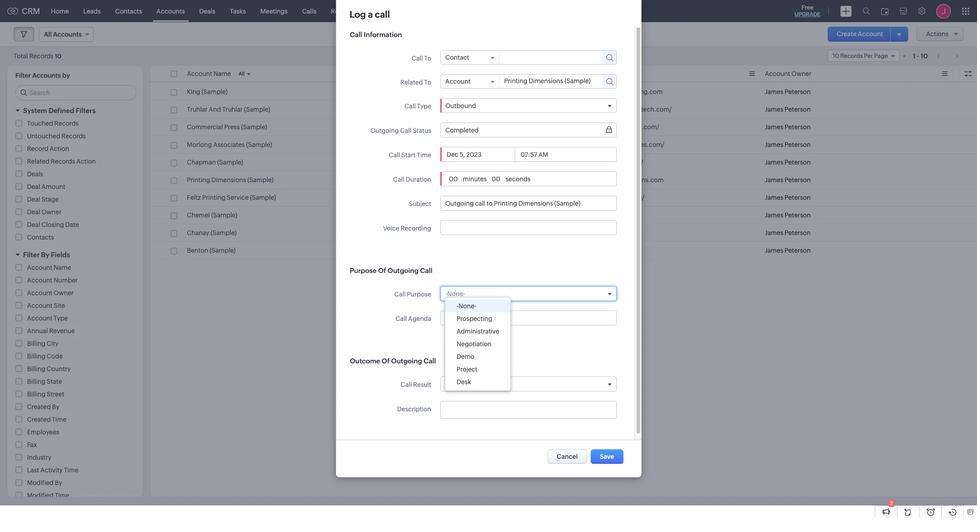 Task type: describe. For each thing, give the bounding box(es) containing it.
filter by fields button
[[7, 247, 143, 263]]

-None- field
[[445, 291, 612, 298]]

country
[[47, 366, 71, 373]]

state
[[47, 379, 62, 386]]

street
[[47, 391, 64, 399]]

chemel (sample) link
[[187, 211, 238, 220]]

commercial
[[187, 124, 223, 131]]

1 truhlar from the left
[[187, 106, 208, 113]]

(sample) inside the chemel (sample) link
[[211, 212, 238, 219]]

555-555-5555 for king (sample)
[[380, 88, 421, 96]]

http://printingdimensions.com link
[[573, 176, 664, 185]]

james peterson for http://chemelus.com/
[[765, 212, 811, 219]]

of for purpose
[[378, 267, 386, 275]]

call purpose
[[394, 291, 431, 298]]

0 horizontal spatial contacts
[[27, 234, 54, 241]]

feltz
[[187, 194, 201, 202]]

peterson for http://chapmanus.com/
[[785, 159, 811, 166]]

records for related
[[51, 158, 75, 165]]

to for call to
[[424, 55, 431, 62]]

deal closing date
[[27, 221, 79, 229]]

1 vertical spatial owner
[[42, 209, 62, 216]]

0 horizontal spatial action
[[50, 145, 69, 153]]

untouched records
[[27, 133, 86, 140]]

call information
[[350, 31, 402, 38]]

by for created
[[52, 404, 59, 411]]

tasks
[[230, 7, 246, 15]]

type for call type
[[417, 103, 431, 110]]

modified by
[[27, 480, 62, 487]]

outgoing for purpose
[[387, 267, 418, 275]]

0 horizontal spatial deals
[[27, 171, 43, 178]]

filters
[[76, 107, 96, 115]]

total
[[14, 52, 28, 60]]

tasks link
[[223, 0, 253, 22]]

minutes
[[461, 175, 488, 183]]

account name for all
[[187, 70, 231, 77]]

site
[[54, 303, 65, 310]]

time down created by on the bottom of the page
[[52, 417, 67, 424]]

calls link
[[295, 0, 324, 22]]

account number
[[27, 277, 78, 284]]

james peterson for http://feltzprinting.com/
[[765, 194, 811, 202]]

total records 10
[[14, 52, 61, 60]]

http://morlongassociates.com/ link
[[573, 140, 665, 149]]

recording
[[400, 225, 431, 232]]

Account field
[[445, 78, 495, 85]]

(sample) inside chapman (sample) link
[[217, 159, 243, 166]]

leads
[[83, 7, 101, 15]]

created by
[[27, 404, 59, 411]]

modified time
[[27, 493, 69, 500]]

james for http://printingdimensions.com
[[765, 177, 784, 184]]

1 horizontal spatial action
[[76, 158, 96, 165]]

1 vertical spatial -none-
[[457, 303, 477, 310]]

1 vertical spatial none-
[[459, 303, 477, 310]]

campaigns
[[369, 7, 403, 15]]

by for filter
[[41, 251, 49, 259]]

call for call purpose
[[394, 291, 405, 298]]

http://chemelus.com/
[[573, 212, 638, 219]]

peterson for http://printingdimensions.com
[[785, 177, 811, 184]]

untouched
[[27, 133, 60, 140]]

king
[[187, 88, 200, 96]]

555-555-5555 for commercial press (sample)
[[380, 124, 421, 131]]

annual
[[27, 328, 48, 335]]

defined
[[49, 107, 74, 115]]

http://chanayus.com/ link
[[573, 229, 637, 238]]

benton
[[187, 247, 208, 255]]

5555 for truhlar and truhlar (sample)
[[406, 106, 421, 113]]

http://commercialpress.com/ link
[[573, 123, 660, 132]]

(sample) inside 'truhlar and truhlar (sample)' "link"
[[244, 106, 270, 113]]

log
[[350, 9, 366, 19]]

printing dimensions (sample)
[[187, 177, 274, 184]]

city
[[47, 341, 58, 348]]

agenda
[[408, 316, 431, 323]]

modified for modified by
[[27, 480, 54, 487]]

touched records
[[27, 120, 79, 127]]

(sample) inside king (sample) link
[[202, 88, 228, 96]]

james for http://chapmanus.com/
[[765, 159, 784, 166]]

james for http://truhlarandtruhlartech.com/
[[765, 106, 784, 113]]

filter accounts by
[[15, 72, 70, 79]]

record
[[27, 145, 48, 153]]

truhlar and truhlar (sample)
[[187, 106, 270, 113]]

billing country
[[27, 366, 71, 373]]

name for all
[[214, 70, 231, 77]]

james peterson for http://chanayus.com/
[[765, 230, 811, 237]]

account type
[[27, 315, 68, 322]]

related records action
[[27, 158, 96, 165]]

create
[[837, 30, 857, 38]]

0 vertical spatial -none-
[[445, 291, 465, 298]]

call to
[[411, 55, 431, 62]]

system defined filters
[[23, 107, 96, 115]]

5555 for printing dimensions (sample)
[[406, 177, 421, 184]]

0 horizontal spatial account owner
[[27, 290, 74, 297]]

created for created time
[[27, 417, 51, 424]]

row group containing king (sample)
[[150, 83, 978, 260]]

industry
[[27, 455, 51, 462]]

(sample) inside feltz printing service (sample) link
[[250, 194, 276, 202]]

campaigns link
[[362, 0, 410, 22]]

1 horizontal spatial -
[[457, 303, 459, 310]]

555-555-5555 for chapman (sample)
[[380, 159, 421, 166]]

1 vertical spatial printing
[[202, 194, 226, 202]]

deal amount
[[27, 183, 65, 191]]

benton (sample)
[[187, 247, 236, 255]]

touched
[[27, 120, 53, 127]]

5555 for king (sample)
[[406, 88, 421, 96]]

crm
[[22, 6, 40, 16]]

demo
[[457, 353, 475, 361]]

of for outcome
[[381, 358, 389, 365]]

modified for modified time
[[27, 493, 54, 500]]

billing code
[[27, 353, 63, 360]]

meetings link
[[253, 0, 295, 22]]

system defined filters button
[[7, 103, 143, 119]]

Search text field
[[16, 86, 136, 100]]

call for call to
[[411, 55, 423, 62]]

purpose of outgoing call
[[350, 267, 432, 275]]

http://truhlarandtruhlartech.com/ link
[[573, 105, 672, 114]]

a
[[368, 9, 373, 19]]

james peterson for http://printingdimensions.com
[[765, 177, 811, 184]]

chapman (sample) link
[[187, 158, 243, 167]]

billing for billing city
[[27, 341, 45, 348]]

to for related to
[[424, 79, 431, 86]]

deals inside "link"
[[199, 7, 216, 15]]

james peterson for http://commercialpress.com/
[[765, 124, 811, 131]]

555-555-5555 for chanay (sample)
[[380, 230, 421, 237]]

outbound
[[445, 102, 476, 109]]

chanay
[[187, 230, 209, 237]]

leads link
[[76, 0, 108, 22]]

morlong associates (sample) link
[[187, 140, 272, 149]]

peterson for http://kingmanufacturing.com
[[785, 88, 811, 96]]

employees
[[27, 429, 59, 437]]

Completed field
[[445, 127, 612, 134]]

0 vertical spatial outgoing
[[370, 127, 399, 135]]

james for http://kingmanufacturing.com
[[765, 88, 784, 96]]

billing state
[[27, 379, 62, 386]]

log a call
[[350, 9, 390, 19]]

http://kingmanufacturing.com link
[[573, 87, 663, 96]]

555-555-5555 for feltz printing service (sample)
[[380, 194, 421, 202]]

1
[[913, 52, 916, 60]]

associates
[[213, 141, 245, 149]]

james for http://feltzprinting.com/
[[765, 194, 784, 202]]

records for total
[[29, 52, 54, 60]]

mmm d, yyyy text field
[[445, 151, 515, 158]]

peterson for http://truhlarandtruhlartech.com/
[[785, 106, 811, 113]]

deal for deal closing date
[[27, 221, 40, 229]]

peterson for http://chemelus.com/
[[785, 212, 811, 219]]

create account button
[[828, 27, 893, 42]]

account name for account number
[[27, 264, 71, 272]]

(sample) inside morlong associates (sample) link
[[246, 141, 272, 149]]

billing city
[[27, 341, 58, 348]]

king (sample)
[[187, 88, 228, 96]]

call for call type
[[404, 103, 416, 110]]

records for touched
[[54, 120, 79, 127]]

peterson for http://feltzprinting.com/
[[785, 194, 811, 202]]

call
[[375, 9, 390, 19]]



Task type: vqa. For each thing, say whether or not it's contained in the screenshot.


Task type: locate. For each thing, give the bounding box(es) containing it.
records down defined in the top of the page
[[54, 120, 79, 127]]

amount
[[42, 183, 65, 191]]

0 vertical spatial owner
[[792, 70, 812, 77]]

8 peterson from the top
[[785, 212, 811, 219]]

0 vertical spatial action
[[50, 145, 69, 153]]

website
[[573, 70, 597, 77]]

1 horizontal spatial contacts
[[115, 7, 142, 15]]

7 5555 from the top
[[406, 230, 421, 237]]

time right start
[[417, 152, 431, 159]]

contacts inside "link"
[[115, 7, 142, 15]]

9 james from the top
[[765, 230, 784, 237]]

modified
[[27, 480, 54, 487], [27, 493, 54, 500]]

filter by fields
[[23, 251, 70, 259]]

10 james from the top
[[765, 247, 784, 255]]

6 555-555-5555 from the top
[[380, 194, 421, 202]]

call for call start time
[[389, 152, 400, 159]]

5555 for chanay (sample)
[[406, 230, 421, 237]]

5555 up subject
[[406, 177, 421, 184]]

outgoing call status
[[370, 127, 431, 135]]

0 horizontal spatial type
[[54, 315, 68, 322]]

6 5555 from the top
[[406, 194, 421, 202]]

10 up filter accounts by
[[55, 53, 61, 60]]

records up filter accounts by
[[29, 52, 54, 60]]

3 billing from the top
[[27, 366, 45, 373]]

2 vertical spatial -
[[457, 303, 459, 310]]

modified down modified by
[[27, 493, 54, 500]]

created up the "employees"
[[27, 417, 51, 424]]

filter left the fields
[[23, 251, 40, 259]]

owner
[[792, 70, 812, 77], [42, 209, 62, 216], [54, 290, 74, 297]]

contacts down closing
[[27, 234, 54, 241]]

5 billing from the top
[[27, 391, 45, 399]]

4 5555 from the top
[[406, 159, 421, 166]]

activity
[[40, 467, 63, 475]]

status
[[413, 127, 431, 135]]

filter down total
[[15, 72, 31, 79]]

10 peterson from the top
[[785, 247, 811, 255]]

1 horizontal spatial account owner
[[765, 70, 812, 77]]

0 vertical spatial related
[[400, 79, 423, 86]]

tree
[[446, 298, 511, 391]]

deal for deal stage
[[27, 196, 40, 203]]

actions
[[927, 30, 949, 38]]

0 vertical spatial of
[[378, 267, 386, 275]]

(sample) down chanay (sample) link
[[210, 247, 236, 255]]

1 deal from the top
[[27, 183, 40, 191]]

1 vertical spatial created
[[27, 417, 51, 424]]

3 555-555-5555 from the top
[[380, 124, 421, 131]]

2 billing from the top
[[27, 353, 45, 360]]

1 vertical spatial account owner
[[27, 290, 74, 297]]

555-555-5555 up call duration
[[380, 159, 421, 166]]

deals left "tasks"
[[199, 7, 216, 15]]

- up prospecting
[[457, 303, 459, 310]]

(sample) up and
[[202, 88, 228, 96]]

chapman (sample)
[[187, 159, 243, 166]]

related
[[400, 79, 423, 86], [27, 158, 50, 165]]

None field
[[445, 381, 612, 388]]

james peterson for http://bentonus.com/
[[765, 247, 811, 255]]

(sample) inside chanay (sample) link
[[211, 230, 237, 237]]

call left result
[[400, 382, 412, 389]]

0 horizontal spatial accounts
[[32, 72, 61, 79]]

1 horizontal spatial name
[[214, 70, 231, 77]]

call down related to
[[404, 103, 416, 110]]

- right 1
[[918, 52, 920, 60]]

8 james from the top
[[765, 212, 784, 219]]

deal up deal stage
[[27, 183, 40, 191]]

account name up king (sample) link
[[187, 70, 231, 77]]

1 vertical spatial of
[[381, 358, 389, 365]]

call up "call purpose" at the left bottom of page
[[420, 267, 432, 275]]

555-555-5555
[[380, 88, 421, 96], [380, 106, 421, 113], [380, 124, 421, 131], [380, 159, 421, 166], [380, 177, 421, 184], [380, 194, 421, 202], [380, 230, 421, 237]]

billing down annual on the bottom of page
[[27, 341, 45, 348]]

1 vertical spatial contacts
[[27, 234, 54, 241]]

billing for billing country
[[27, 366, 45, 373]]

5555 down call type
[[406, 124, 421, 131]]

deal for deal amount
[[27, 183, 40, 191]]

billing for billing state
[[27, 379, 45, 386]]

5 james from the top
[[765, 159, 784, 166]]

0 horizontal spatial related
[[27, 158, 50, 165]]

2 horizontal spatial -
[[918, 52, 920, 60]]

0 horizontal spatial 10
[[55, 53, 61, 60]]

http://chemelus.com/ link
[[573, 211, 638, 220]]

3 peterson from the top
[[785, 124, 811, 131]]

voice recording
[[383, 225, 431, 232]]

contacts link
[[108, 0, 149, 22]]

start
[[401, 152, 415, 159]]

0 vertical spatial deals
[[199, 7, 216, 15]]

0 vertical spatial type
[[417, 103, 431, 110]]

1 vertical spatial to
[[424, 79, 431, 86]]

outgoing for outcome
[[391, 358, 422, 365]]

accounts left by
[[32, 72, 61, 79]]

call up result
[[423, 358, 436, 365]]

2 5555 from the top
[[406, 106, 421, 113]]

(sample) up commercial press (sample) "link"
[[244, 106, 270, 113]]

None text field
[[500, 75, 596, 87], [447, 175, 459, 183], [445, 200, 612, 207], [445, 315, 612, 322], [500, 75, 596, 87], [447, 175, 459, 183], [445, 200, 612, 207], [445, 315, 612, 322]]

outgoing up call start time
[[370, 127, 399, 135]]

james for http://chemelus.com/
[[765, 212, 784, 219]]

555-555-5555 down call duration
[[380, 194, 421, 202]]

9 james peterson from the top
[[765, 230, 811, 237]]

2 james from the top
[[765, 106, 784, 113]]

6 james peterson from the top
[[765, 177, 811, 184]]

contacts right leads in the left of the page
[[115, 7, 142, 15]]

555-555-5555 down call type
[[380, 124, 421, 131]]

name for account number
[[54, 264, 71, 272]]

result
[[413, 382, 431, 389]]

2 vertical spatial owner
[[54, 290, 74, 297]]

created for created by
[[27, 404, 51, 411]]

8 james peterson from the top
[[765, 212, 811, 219]]

1 vertical spatial type
[[54, 315, 68, 322]]

commercial press (sample) link
[[187, 123, 267, 132]]

4 billing from the top
[[27, 379, 45, 386]]

desk
[[457, 379, 471, 386]]

james peterson for http://chapmanus.com/
[[765, 159, 811, 166]]

4 james from the top
[[765, 141, 784, 149]]

1 555-555-5555 from the top
[[380, 88, 421, 96]]

tree containing -none-
[[446, 298, 511, 391]]

10 for 1 - 10
[[921, 52, 928, 60]]

to up related to
[[424, 55, 431, 62]]

printing up the chemel (sample) link
[[202, 194, 226, 202]]

0 vertical spatial by
[[41, 251, 49, 259]]

0 vertical spatial printing
[[187, 177, 210, 184]]

deals
[[199, 7, 216, 15], [27, 171, 43, 178]]

truhlar left and
[[187, 106, 208, 113]]

None text field
[[500, 51, 594, 63], [490, 175, 502, 183], [500, 51, 594, 63], [490, 175, 502, 183]]

(sample) down feltz printing service (sample)
[[211, 212, 238, 219]]

7 peterson from the top
[[785, 194, 811, 202]]

10 for total records 10
[[55, 53, 61, 60]]

5555 for chapman (sample)
[[406, 159, 421, 166]]

http://printingdimensions.com
[[573, 177, 664, 184]]

0 horizontal spatial name
[[54, 264, 71, 272]]

accounts left "deals" "link"
[[157, 7, 185, 15]]

outcome of outgoing call
[[350, 358, 436, 365]]

truhlar
[[187, 106, 208, 113], [222, 106, 243, 113]]

2 deal from the top
[[27, 196, 40, 203]]

2 555-555-5555 from the top
[[380, 106, 421, 113]]

billing down billing city
[[27, 353, 45, 360]]

outgoing up "call purpose" at the left bottom of page
[[387, 267, 418, 275]]

profile image
[[937, 4, 951, 18]]

subject
[[409, 201, 431, 208]]

records down record action
[[51, 158, 75, 165]]

billing street
[[27, 391, 64, 399]]

2 truhlar from the left
[[222, 106, 243, 113]]

10 right 1
[[921, 52, 928, 60]]

chanay (sample)
[[187, 230, 237, 237]]

chemel
[[187, 212, 210, 219]]

5555 up call duration
[[406, 159, 421, 166]]

0 horizontal spatial truhlar
[[187, 106, 208, 113]]

5555 down related to
[[406, 88, 421, 96]]

james peterson for http://morlongassociates.com/
[[765, 141, 811, 149]]

call left "duration"
[[393, 176, 404, 183]]

0 vertical spatial name
[[214, 70, 231, 77]]

number
[[54, 277, 78, 284]]

-
[[918, 52, 920, 60], [445, 291, 447, 298], [457, 303, 459, 310]]

2 peterson from the top
[[785, 106, 811, 113]]

5555 for feltz printing service (sample)
[[406, 194, 421, 202]]

(sample) up service
[[247, 177, 274, 184]]

1 vertical spatial outgoing
[[387, 267, 418, 275]]

king (sample) link
[[187, 87, 228, 96]]

billing up billing state
[[27, 366, 45, 373]]

calls
[[302, 7, 317, 15]]

feltz printing service (sample) link
[[187, 193, 276, 202]]

Outbound field
[[445, 102, 612, 109]]

contacts
[[115, 7, 142, 15], [27, 234, 54, 241]]

outgoing up call result
[[391, 358, 422, 365]]

outgoing
[[370, 127, 399, 135], [387, 267, 418, 275], [391, 358, 422, 365]]

benton (sample) link
[[187, 246, 236, 255]]

0 vertical spatial account name
[[187, 70, 231, 77]]

deal
[[27, 183, 40, 191], [27, 196, 40, 203], [27, 209, 40, 216], [27, 221, 40, 229]]

5555 for commercial press (sample)
[[406, 124, 421, 131]]

1 james from the top
[[765, 88, 784, 96]]

1 vertical spatial by
[[52, 404, 59, 411]]

records for untouched
[[62, 133, 86, 140]]

http://feltzprinting.com/ link
[[573, 193, 645, 202]]

billing up billing street
[[27, 379, 45, 386]]

created
[[27, 404, 51, 411], [27, 417, 51, 424]]

7 james from the top
[[765, 194, 784, 202]]

1 horizontal spatial 10
[[921, 52, 928, 60]]

5 peterson from the top
[[785, 159, 811, 166]]

related to
[[400, 79, 431, 86]]

call for call information
[[350, 31, 362, 38]]

call left agenda at the bottom
[[395, 316, 407, 323]]

filter for filter by fields
[[23, 251, 40, 259]]

5 555-555-5555 from the top
[[380, 177, 421, 184]]

- right "call purpose" at the left bottom of page
[[445, 291, 447, 298]]

1 horizontal spatial accounts
[[157, 7, 185, 15]]

1 billing from the top
[[27, 341, 45, 348]]

0 vertical spatial created
[[27, 404, 51, 411]]

call for call duration
[[393, 176, 404, 183]]

time down modified by
[[55, 493, 69, 500]]

0 vertical spatial filter
[[15, 72, 31, 79]]

billing up created by on the bottom of the page
[[27, 391, 45, 399]]

1 vertical spatial name
[[54, 264, 71, 272]]

account name up account number
[[27, 264, 71, 272]]

0 horizontal spatial purpose
[[350, 267, 376, 275]]

deals up deal amount
[[27, 171, 43, 178]]

by for modified
[[55, 480, 62, 487]]

fields
[[51, 251, 70, 259]]

peterson for http://chanayus.com/
[[785, 230, 811, 237]]

chapman
[[187, 159, 216, 166]]

(sample) inside printing dimensions (sample) link
[[247, 177, 274, 184]]

1 modified from the top
[[27, 480, 54, 487]]

3 deal from the top
[[27, 209, 40, 216]]

call left status
[[400, 127, 411, 135]]

Contact field
[[445, 54, 495, 61]]

james for http://morlongassociates.com/
[[765, 141, 784, 149]]

555-555-5555 down related to
[[380, 88, 421, 96]]

1 vertical spatial filter
[[23, 251, 40, 259]]

1 james peterson from the top
[[765, 88, 811, 96]]

outcome
[[350, 358, 380, 365]]

action down untouched records
[[76, 158, 96, 165]]

10 inside total records 10
[[55, 53, 61, 60]]

(sample) right service
[[250, 194, 276, 202]]

4 peterson from the top
[[785, 141, 811, 149]]

5555 down call duration
[[406, 194, 421, 202]]

records down touched records
[[62, 133, 86, 140]]

printing dimensions (sample) link
[[187, 176, 274, 185]]

to
[[424, 55, 431, 62], [424, 79, 431, 86]]

account site
[[27, 303, 65, 310]]

(sample) right press
[[241, 124, 267, 131]]

5 james peterson from the top
[[765, 159, 811, 166]]

none-
[[447, 291, 465, 298], [459, 303, 477, 310]]

type up revenue
[[54, 315, 68, 322]]

service
[[227, 194, 249, 202]]

0 vertical spatial accounts
[[157, 7, 185, 15]]

james peterson for http://truhlarandtruhlartech.com/
[[765, 106, 811, 113]]

deal down deal owner
[[27, 221, 40, 229]]

by inside dropdown button
[[41, 251, 49, 259]]

dimensions
[[212, 177, 246, 184]]

1 peterson from the top
[[785, 88, 811, 96]]

1 vertical spatial deals
[[27, 171, 43, 178]]

http://chapmanus.com/
[[573, 159, 644, 166]]

by left the fields
[[41, 251, 49, 259]]

555-555-5555 up 'outgoing call status'
[[380, 106, 421, 113]]

0 vertical spatial modified
[[27, 480, 54, 487]]

10 james peterson from the top
[[765, 247, 811, 255]]

truhlar up press
[[222, 106, 243, 113]]

deal left stage
[[27, 196, 40, 203]]

http://feltzprinting.com/
[[573, 194, 645, 202]]

0 vertical spatial to
[[424, 55, 431, 62]]

1 vertical spatial account name
[[27, 264, 71, 272]]

call type
[[404, 103, 431, 110]]

name left all
[[214, 70, 231, 77]]

0 vertical spatial account owner
[[765, 70, 812, 77]]

(sample) right the associates on the left of page
[[246, 141, 272, 149]]

action
[[50, 145, 69, 153], [76, 158, 96, 165]]

(sample) inside commercial press (sample) "link"
[[241, 124, 267, 131]]

call start time
[[389, 152, 431, 159]]

0 vertical spatial purpose
[[350, 267, 376, 275]]

6 james from the top
[[765, 177, 784, 184]]

related up call type
[[400, 79, 423, 86]]

to down 'call to'
[[424, 79, 431, 86]]

9 peterson from the top
[[785, 230, 811, 237]]

commercial press (sample)
[[187, 124, 267, 131]]

call left start
[[389, 152, 400, 159]]

4 555-555-5555 from the top
[[380, 159, 421, 166]]

1 vertical spatial accounts
[[32, 72, 61, 79]]

account inside button
[[858, 30, 884, 38]]

name down the fields
[[54, 264, 71, 272]]

deal down deal stage
[[27, 209, 40, 216]]

by down street
[[52, 404, 59, 411]]

1 vertical spatial action
[[76, 158, 96, 165]]

None button
[[548, 450, 588, 465], [591, 450, 624, 465], [548, 450, 588, 465], [591, 450, 624, 465]]

deal for deal owner
[[27, 209, 40, 216]]

navigation
[[933, 49, 964, 62]]

1 vertical spatial modified
[[27, 493, 54, 500]]

0 vertical spatial contacts
[[115, 7, 142, 15]]

chemel (sample)
[[187, 212, 238, 219]]

555-555-5555 down start
[[380, 177, 421, 184]]

james
[[765, 88, 784, 96], [765, 106, 784, 113], [765, 124, 784, 131], [765, 141, 784, 149], [765, 159, 784, 166], [765, 177, 784, 184], [765, 194, 784, 202], [765, 212, 784, 219], [765, 230, 784, 237], [765, 247, 784, 255]]

(sample) up the printing dimensions (sample) in the top left of the page
[[217, 159, 243, 166]]

voice
[[383, 225, 399, 232]]

0 horizontal spatial account name
[[27, 264, 71, 272]]

2 vertical spatial outgoing
[[391, 358, 422, 365]]

of down voice
[[378, 267, 386, 275]]

1 horizontal spatial type
[[417, 103, 431, 110]]

james for http://chanayus.com/
[[765, 230, 784, 237]]

-none-
[[445, 291, 465, 298], [457, 303, 477, 310]]

7 james peterson from the top
[[765, 194, 811, 202]]

related for related to
[[400, 79, 423, 86]]

1 vertical spatial purpose
[[407, 291, 431, 298]]

call down 'purpose of outgoing call'
[[394, 291, 405, 298]]

http://chanayus.com/
[[573, 230, 637, 237]]

of right outcome
[[381, 358, 389, 365]]

home
[[51, 7, 69, 15]]

http://morlongassociates.com/
[[573, 141, 665, 149]]

2 to from the top
[[424, 79, 431, 86]]

filter inside dropdown button
[[23, 251, 40, 259]]

profile element
[[932, 0, 957, 22]]

0 vertical spatial -
[[918, 52, 920, 60]]

1 horizontal spatial deals
[[199, 7, 216, 15]]

(sample) down the chemel (sample) link
[[211, 230, 237, 237]]

printing down chapman
[[187, 177, 210, 184]]

reports
[[331, 7, 354, 15]]

call up related to
[[411, 55, 423, 62]]

description
[[397, 406, 431, 413]]

call for call result
[[400, 382, 412, 389]]

crm link
[[7, 6, 40, 16]]

date
[[65, 221, 79, 229]]

4 deal from the top
[[27, 221, 40, 229]]

free upgrade
[[795, 4, 821, 18]]

hh:mm a text field
[[519, 151, 553, 158]]

555-555-5555 for truhlar and truhlar (sample)
[[380, 106, 421, 113]]

3 james from the top
[[765, 124, 784, 131]]

1 created from the top
[[27, 404, 51, 411]]

call for call agenda
[[395, 316, 407, 323]]

0 vertical spatial none-
[[447, 291, 465, 298]]

call agenda
[[395, 316, 431, 323]]

2 vertical spatial by
[[55, 480, 62, 487]]

5555 right voice
[[406, 230, 421, 237]]

billing for billing code
[[27, 353, 45, 360]]

6 peterson from the top
[[785, 177, 811, 184]]

1 vertical spatial related
[[27, 158, 50, 165]]

1 to from the top
[[424, 55, 431, 62]]

feltz printing service (sample)
[[187, 194, 276, 202]]

type for account type
[[54, 315, 68, 322]]

555-555-5555 for printing dimensions (sample)
[[380, 177, 421, 184]]

2 modified from the top
[[27, 493, 54, 500]]

0 horizontal spatial -
[[445, 291, 447, 298]]

row group
[[150, 83, 978, 260]]

james peterson for http://kingmanufacturing.com
[[765, 88, 811, 96]]

3 james peterson from the top
[[765, 124, 811, 131]]

555-555-5555 down subject
[[380, 230, 421, 237]]

5555 up status
[[406, 106, 421, 113]]

modified down last
[[27, 480, 54, 487]]

purpose
[[350, 267, 376, 275], [407, 291, 431, 298]]

http://commercialpress.com/
[[573, 124, 660, 131]]

1 vertical spatial -
[[445, 291, 447, 298]]

(sample)
[[202, 88, 228, 96], [244, 106, 270, 113], [241, 124, 267, 131], [246, 141, 272, 149], [217, 159, 243, 166], [247, 177, 274, 184], [250, 194, 276, 202], [211, 212, 238, 219], [211, 230, 237, 237], [210, 247, 236, 255]]

action up the related records action at the top of the page
[[50, 145, 69, 153]]

1 horizontal spatial related
[[400, 79, 423, 86]]

created down billing street
[[27, 404, 51, 411]]

(sample) inside benton (sample) link
[[210, 247, 236, 255]]

time right activity
[[64, 467, 78, 475]]

james for http://commercialpress.com/
[[765, 124, 784, 131]]

negotiation
[[457, 341, 492, 348]]

2 created from the top
[[27, 417, 51, 424]]

5 5555 from the top
[[406, 177, 421, 184]]

2 james peterson from the top
[[765, 106, 811, 113]]

by down last activity time
[[55, 480, 62, 487]]

chanay (sample) link
[[187, 229, 237, 238]]

related down record
[[27, 158, 50, 165]]

call down the log
[[350, 31, 362, 38]]

1 horizontal spatial account name
[[187, 70, 231, 77]]

7 555-555-5555 from the top
[[380, 230, 421, 237]]

type up status
[[417, 103, 431, 110]]

1 horizontal spatial purpose
[[407, 291, 431, 298]]

1 5555 from the top
[[406, 88, 421, 96]]

peterson for http://morlongassociates.com/
[[785, 141, 811, 149]]

james for http://bentonus.com/
[[765, 247, 784, 255]]

peterson for http://commercialpress.com/
[[785, 124, 811, 131]]

1 horizontal spatial truhlar
[[222, 106, 243, 113]]

filter for filter accounts by
[[15, 72, 31, 79]]

billing for billing street
[[27, 391, 45, 399]]

3 5555 from the top
[[406, 124, 421, 131]]

peterson for http://bentonus.com/
[[785, 247, 811, 255]]

4 james peterson from the top
[[765, 141, 811, 149]]

related for related records action
[[27, 158, 50, 165]]



